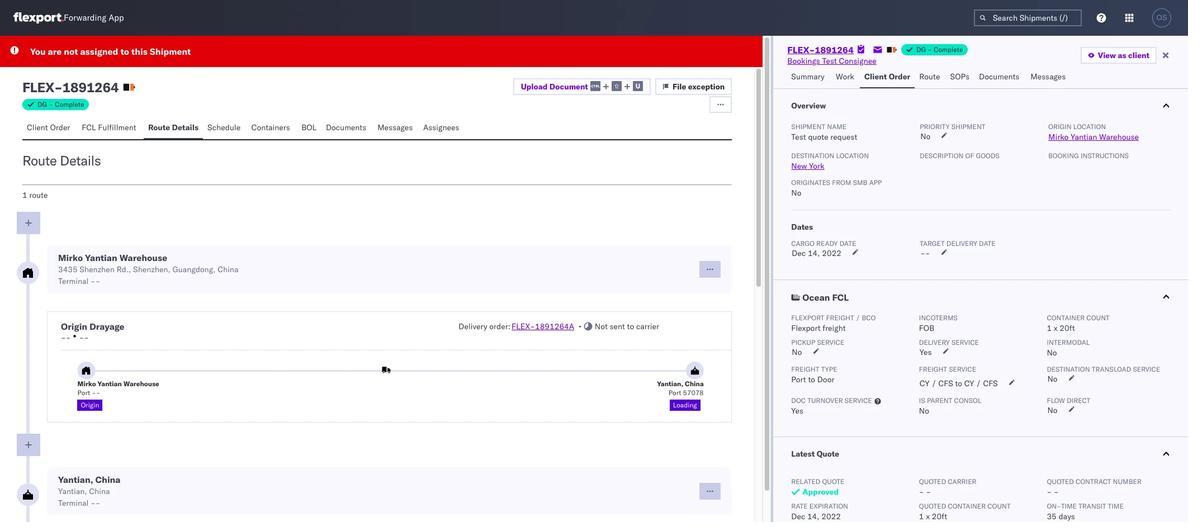 Task type: vqa. For each thing, say whether or not it's contained in the screenshot.
Shipment in The Shipment Name Test Quote Request
yes



Task type: describe. For each thing, give the bounding box(es) containing it.
1 vertical spatial dg - complete
[[37, 100, 84, 108]]

not
[[64, 46, 78, 57]]

upload document button
[[513, 78, 651, 95]]

service right turnover at the bottom right
[[845, 397, 872, 405]]

fcl fulfillment button
[[77, 117, 144, 139]]

delivery
[[947, 239, 978, 248]]

1 vertical spatial yes
[[792, 406, 804, 416]]

destination for service
[[1047, 365, 1090, 374]]

new
[[792, 161, 807, 171]]

1 horizontal spatial /
[[932, 379, 937, 389]]

0 horizontal spatial route
[[22, 152, 57, 169]]

delivery order:
[[459, 322, 511, 332]]

warehouse inside 'origin location mirko yantian warehouse'
[[1099, 132, 1139, 142]]

14, inside 'quoted contract number - - rate expiration dec 14, 2022'
[[808, 512, 820, 522]]

0 horizontal spatial documents
[[326, 122, 366, 133]]

bookings
[[788, 56, 820, 66]]

door
[[817, 375, 835, 385]]

date for --
[[979, 239, 996, 248]]

view as client
[[1098, 50, 1150, 60]]

no inside intermodal no
[[1047, 348, 1057, 358]]

0 vertical spatial shipment
[[150, 46, 191, 57]]

0 vertical spatial documents button
[[975, 67, 1026, 88]]

flow
[[1047, 397, 1065, 405]]

flex-1891264 link
[[788, 44, 854, 55]]

quoted contract number - - rate expiration dec 14, 2022
[[792, 478, 1142, 522]]

quoted for -
[[919, 478, 946, 486]]

to inside freight type port to door
[[808, 375, 815, 385]]

exception
[[688, 82, 725, 92]]

are
[[48, 46, 62, 57]]

1 vertical spatial quote
[[822, 478, 845, 486]]

priority
[[920, 122, 950, 131]]

assignees
[[423, 122, 459, 133]]

dec 14, 2022
[[792, 248, 842, 258]]

bol
[[302, 122, 317, 133]]

flex-1891264
[[788, 44, 854, 55]]

1 horizontal spatial --
[[79, 333, 89, 343]]

shipment
[[952, 122, 986, 131]]

latest quote
[[792, 449, 840, 459]]

containers
[[251, 122, 290, 133]]

service down flexport freight / bco flexport freight
[[817, 338, 845, 347]]

2 flexport from the top
[[792, 323, 821, 333]]

from
[[832, 178, 851, 187]]

warehouse for mirko yantian warehouse port -- origin
[[123, 380, 159, 388]]

type
[[821, 365, 838, 374]]

2 vertical spatial yantian,
[[58, 487, 87, 497]]

bookings test consignee
[[788, 56, 877, 66]]

work
[[836, 72, 855, 82]]

pickup service
[[792, 338, 845, 347]]

mirko yantian warehouse port -- origin
[[77, 380, 159, 409]]

details inside button
[[172, 122, 199, 133]]

route inside button
[[920, 72, 940, 82]]

terminal inside mirko yantian warehouse 3435 shenzhen rd., shenzhen, guangdong, china terminal --
[[58, 276, 89, 286]]

0 horizontal spatial 1
[[22, 190, 27, 200]]

overview
[[792, 101, 826, 111]]

freight type port to door
[[792, 365, 838, 385]]

incoterms fob
[[919, 314, 958, 333]]

0 vertical spatial 14,
[[808, 248, 820, 258]]

destination location new york
[[792, 152, 869, 171]]

incoterms
[[919, 314, 958, 322]]

freight for freight service
[[919, 365, 947, 374]]

is parent consol no
[[919, 397, 982, 416]]

0 vertical spatial dg - complete
[[917, 45, 963, 54]]

1 horizontal spatial dg
[[917, 45, 926, 54]]

35
[[1047, 512, 1057, 522]]

count inside "quoted container count 1 x 20ft"
[[988, 502, 1011, 511]]

0 vertical spatial 1891264
[[815, 44, 854, 55]]

cargo
[[792, 239, 815, 248]]

shipment inside shipment name test quote request
[[792, 122, 826, 131]]

priority shipment
[[920, 122, 986, 131]]

assignees button
[[419, 117, 466, 139]]

target
[[920, 239, 945, 248]]

no down flow
[[1048, 405, 1058, 416]]

quoted for count
[[919, 502, 946, 511]]

description
[[920, 152, 964, 160]]

app inside originates from smb app no
[[869, 178, 882, 187]]

test inside shipment name test quote request
[[792, 132, 806, 142]]

container
[[948, 502, 986, 511]]

1 vertical spatial 1891264
[[62, 79, 119, 96]]

route
[[29, 190, 48, 200]]

service up service
[[952, 338, 979, 347]]

2 cfs from the left
[[983, 379, 998, 389]]

fcl inside ocean fcl button
[[832, 292, 849, 303]]

container count 1 x 20ft
[[1047, 314, 1110, 333]]

yantian, for yantian, china yantian, china terminal --
[[58, 474, 93, 485]]

1891264a
[[535, 322, 574, 332]]

flex- for 1891264a
[[512, 322, 535, 332]]

description of goods
[[920, 152, 1000, 160]]

route inside button
[[148, 122, 170, 133]]

count inside container count 1 x 20ft
[[1087, 314, 1110, 322]]

upload
[[521, 81, 548, 92]]

port inside mirko yantian warehouse port -- origin
[[77, 389, 90, 397]]

drayage
[[90, 321, 125, 332]]

port for door
[[792, 375, 806, 385]]

to right sent
[[627, 322, 634, 332]]

•
[[579, 322, 582, 332]]

shenzhen,
[[133, 265, 171, 275]]

containers button
[[247, 117, 297, 139]]

view as client button
[[1081, 47, 1157, 64]]

yantian, china yantian, china terminal --
[[58, 474, 121, 508]]

location for yantian
[[1074, 122, 1106, 131]]

forwarding
[[64, 13, 106, 23]]

2 time from the left
[[1108, 502, 1124, 511]]

1 vertical spatial client order button
[[22, 117, 77, 139]]

os
[[1157, 13, 1168, 22]]

ocean fcl
[[803, 292, 849, 303]]

flex
[[22, 79, 54, 96]]

no down pickup
[[792, 347, 802, 357]]

consignee
[[839, 56, 877, 66]]

file
[[673, 82, 686, 92]]

target delivery date
[[920, 239, 996, 248]]

20ft inside "quoted container count 1 x 20ft"
[[932, 512, 948, 522]]

1 vertical spatial documents button
[[322, 117, 373, 139]]

1 route
[[22, 190, 48, 200]]

flexport. image
[[13, 12, 64, 23]]

assigned
[[80, 46, 118, 57]]

client order for the bottommost client order button
[[27, 122, 70, 133]]

1 vertical spatial freight
[[823, 323, 846, 333]]

yantian, for yantian, china port 57078 loading
[[657, 380, 683, 388]]

direct
[[1067, 397, 1091, 405]]

number
[[1113, 478, 1142, 486]]

1 vertical spatial details
[[60, 152, 101, 169]]

0 vertical spatial messages
[[1031, 72, 1066, 82]]

1 time from the left
[[1061, 502, 1077, 511]]

flex-1891264a
[[512, 322, 574, 332]]

origin inside mirko yantian warehouse port -- origin
[[81, 401, 99, 409]]

consol
[[954, 397, 982, 405]]

booking instructions
[[1049, 152, 1129, 160]]

forwarding app
[[64, 13, 124, 23]]

china inside yantian, china port 57078 loading
[[685, 380, 704, 388]]

quoted container count 1 x 20ft
[[919, 502, 1011, 522]]

doc turnover service
[[792, 397, 872, 405]]

name
[[827, 122, 847, 131]]

as
[[1118, 50, 1127, 60]]

0 vertical spatial freight
[[826, 314, 854, 322]]

0 horizontal spatial app
[[109, 13, 124, 23]]

0 vertical spatial dec
[[792, 248, 806, 258]]

rd.,
[[117, 265, 131, 275]]

0 vertical spatial test
[[822, 56, 837, 66]]

1 horizontal spatial yes
[[920, 347, 932, 357]]

mirko yantian warehouse link
[[1049, 132, 1139, 142]]

this
[[131, 46, 148, 57]]

quoted carrier - -
[[919, 478, 977, 497]]

dec inside 'quoted contract number - - rate expiration dec 14, 2022'
[[792, 512, 806, 522]]

mirko for mirko yantian warehouse port -- origin
[[77, 380, 96, 388]]

delivery for delivery service
[[919, 338, 950, 347]]

guangdong,
[[173, 265, 216, 275]]

1 vertical spatial dg
[[37, 100, 47, 108]]

0 horizontal spatial messages button
[[373, 117, 419, 139]]

1 inside "quoted container count 1 x 20ft"
[[919, 512, 924, 522]]

days
[[1059, 512, 1075, 522]]

1 vertical spatial complete
[[55, 100, 84, 108]]

booking
[[1049, 152, 1079, 160]]

on-time transit time 35 days
[[1047, 502, 1124, 522]]

related quote
[[792, 478, 845, 486]]

0 horizontal spatial messages
[[378, 122, 413, 133]]

1 horizontal spatial complete
[[934, 45, 963, 54]]

flexport freight / bco flexport freight
[[792, 314, 876, 333]]

no inside originates from smb app no
[[792, 188, 802, 198]]



Task type: locate. For each thing, give the bounding box(es) containing it.
1891264 up bookings test consignee
[[815, 44, 854, 55]]

bookings test consignee link
[[788, 55, 877, 67]]

0 vertical spatial yes
[[920, 347, 932, 357]]

port inside freight type port to door
[[792, 375, 806, 385]]

sops
[[950, 72, 970, 82]]

1 horizontal spatial order
[[889, 72, 911, 82]]

order left route button
[[889, 72, 911, 82]]

details down fcl fulfillment
[[60, 152, 101, 169]]

1891264 down the assigned
[[62, 79, 119, 96]]

location down request
[[836, 152, 869, 160]]

no down the intermodal
[[1047, 348, 1057, 358]]

0 vertical spatial x
[[1054, 323, 1058, 333]]

1 horizontal spatial destination
[[1047, 365, 1090, 374]]

summary
[[792, 72, 825, 82]]

0 horizontal spatial complete
[[55, 100, 84, 108]]

service right transload
[[1133, 365, 1161, 374]]

freight up pickup service
[[823, 323, 846, 333]]

14, down cargo ready date
[[808, 248, 820, 258]]

yantian, inside yantian, china port 57078 loading
[[657, 380, 683, 388]]

freight for freight type port to door
[[792, 365, 820, 374]]

x down quoted carrier - -
[[926, 512, 930, 522]]

time up days
[[1061, 502, 1077, 511]]

app right forwarding
[[109, 13, 124, 23]]

app right smb
[[869, 178, 882, 187]]

on-
[[1047, 502, 1061, 511]]

1 freight from the left
[[792, 365, 820, 374]]

delivery left order:
[[459, 322, 487, 332]]

pickup
[[792, 338, 816, 347]]

0 vertical spatial quote
[[808, 132, 829, 142]]

quoted up "quoted container count 1 x 20ft" in the right bottom of the page
[[919, 478, 946, 486]]

sent
[[610, 322, 625, 332]]

0 horizontal spatial cy
[[920, 379, 930, 389]]

20ft down quoted carrier - -
[[932, 512, 948, 522]]

parent
[[927, 397, 953, 405]]

destination transload service
[[1047, 365, 1161, 374]]

goods
[[976, 152, 1000, 160]]

0 horizontal spatial test
[[792, 132, 806, 142]]

fcl inside fcl fulfillment button
[[82, 122, 96, 133]]

20ft inside container count 1 x 20ft
[[1060, 323, 1075, 333]]

quoted
[[919, 478, 946, 486], [1047, 478, 1074, 486], [919, 502, 946, 511]]

test up new
[[792, 132, 806, 142]]

1 horizontal spatial 1
[[919, 512, 924, 522]]

cargo ready date
[[792, 239, 856, 248]]

0 vertical spatial delivery
[[459, 322, 487, 332]]

terminal inside yantian, china yantian, china terminal --
[[58, 498, 89, 508]]

latest
[[792, 449, 815, 459]]

to left this at the left top of page
[[120, 46, 129, 57]]

0 horizontal spatial 20ft
[[932, 512, 948, 522]]

1 horizontal spatial details
[[172, 122, 199, 133]]

1 vertical spatial route
[[148, 122, 170, 133]]

14, down rate
[[808, 512, 820, 522]]

origin for origin location mirko yantian warehouse
[[1049, 122, 1072, 131]]

2 vertical spatial route
[[22, 152, 57, 169]]

route details inside button
[[148, 122, 199, 133]]

0 vertical spatial documents
[[979, 72, 1020, 82]]

bco
[[862, 314, 876, 322]]

mirko for mirko yantian warehouse 3435 shenzhen rd., shenzhen, guangdong, china terminal --
[[58, 252, 83, 263]]

2022 down expiration
[[822, 512, 841, 522]]

20ft down container
[[1060, 323, 1075, 333]]

quoted inside "quoted container count 1 x 20ft"
[[919, 502, 946, 511]]

order down flex - 1891264
[[50, 122, 70, 133]]

forwarding app link
[[13, 12, 124, 23]]

no down originates on the right top of page
[[792, 188, 802, 198]]

location
[[1074, 122, 1106, 131], [836, 152, 869, 160]]

0 vertical spatial 2022
[[822, 248, 842, 258]]

documents
[[979, 72, 1020, 82], [326, 122, 366, 133]]

0 vertical spatial carrier
[[636, 322, 659, 332]]

details
[[172, 122, 199, 133], [60, 152, 101, 169]]

mirko inside mirko yantian warehouse port -- origin
[[77, 380, 96, 388]]

flexport up pickup
[[792, 323, 821, 333]]

1 cfs from the left
[[939, 379, 953, 389]]

app
[[109, 13, 124, 23], [869, 178, 882, 187]]

location inside 'origin location mirko yantian warehouse'
[[1074, 122, 1106, 131]]

fcl right the ocean
[[832, 292, 849, 303]]

cy
[[920, 379, 930, 389], [965, 379, 975, 389]]

to left door
[[808, 375, 815, 385]]

1 vertical spatial dec
[[792, 512, 806, 522]]

1 vertical spatial client order
[[27, 122, 70, 133]]

count
[[1087, 314, 1110, 322], [988, 502, 1011, 511]]

0 vertical spatial terminal
[[58, 276, 89, 286]]

dec down rate
[[792, 512, 806, 522]]

client order for rightmost client order button
[[865, 72, 911, 82]]

quoted down quoted carrier - -
[[919, 502, 946, 511]]

1 down container
[[1047, 323, 1052, 333]]

instructions
[[1081, 152, 1129, 160]]

1 vertical spatial messages
[[378, 122, 413, 133]]

carrier inside quoted carrier - -
[[948, 478, 977, 486]]

documents button up overview button
[[975, 67, 1026, 88]]

yantian inside mirko yantian warehouse 3435 shenzhen rd., shenzhen, guangdong, china terminal --
[[85, 252, 117, 263]]

client
[[865, 72, 887, 82], [27, 122, 48, 133]]

location inside destination location new york
[[836, 152, 869, 160]]

0 vertical spatial route details
[[148, 122, 199, 133]]

smb
[[853, 178, 868, 187]]

freight up cy / cfs to cy / cfs on the bottom right
[[919, 365, 947, 374]]

quoted for number
[[1047, 478, 1074, 486]]

1 horizontal spatial client
[[865, 72, 887, 82]]

route details up route
[[22, 152, 101, 169]]

documents button right bol
[[322, 117, 373, 139]]

1 vertical spatial order
[[50, 122, 70, 133]]

x down container
[[1054, 323, 1058, 333]]

origin inside 'origin location mirko yantian warehouse'
[[1049, 122, 1072, 131]]

quote
[[817, 449, 840, 459]]

1 horizontal spatial fcl
[[832, 292, 849, 303]]

2 vertical spatial mirko
[[77, 380, 96, 388]]

complete up sops
[[934, 45, 963, 54]]

0 horizontal spatial x
[[926, 512, 930, 522]]

complete
[[934, 45, 963, 54], [55, 100, 84, 108]]

route left sops
[[920, 72, 940, 82]]

/ up consol
[[977, 379, 981, 389]]

3435
[[58, 265, 78, 275]]

x inside "quoted container count 1 x 20ft"
[[926, 512, 930, 522]]

no up flow
[[1048, 374, 1058, 384]]

1 horizontal spatial 1891264
[[815, 44, 854, 55]]

-- for origin
[[61, 333, 71, 343]]

1 vertical spatial x
[[926, 512, 930, 522]]

0 horizontal spatial client order button
[[22, 117, 77, 139]]

2 horizontal spatial /
[[977, 379, 981, 389]]

x
[[1054, 323, 1058, 333], [926, 512, 930, 522]]

latest quote button
[[774, 437, 1188, 471]]

1 cy from the left
[[920, 379, 930, 389]]

destination inside destination location new york
[[792, 152, 835, 160]]

yes
[[920, 347, 932, 357], [792, 406, 804, 416]]

cy down service
[[965, 379, 975, 389]]

shipment right this at the left top of page
[[150, 46, 191, 57]]

freight up door
[[792, 365, 820, 374]]

client for rightmost client order button
[[865, 72, 887, 82]]

2 date from the left
[[979, 239, 996, 248]]

china
[[218, 265, 239, 275], [685, 380, 704, 388], [95, 474, 121, 485], [89, 487, 110, 497]]

date for dec 14, 2022
[[840, 239, 856, 248]]

work button
[[832, 67, 860, 88]]

carrier right sent
[[636, 322, 659, 332]]

1 vertical spatial location
[[836, 152, 869, 160]]

no down priority
[[921, 131, 931, 141]]

dg up route button
[[917, 45, 926, 54]]

os button
[[1149, 5, 1175, 31]]

dg - complete up route button
[[917, 45, 963, 54]]

1 vertical spatial terminal
[[58, 498, 89, 508]]

port for loading
[[669, 389, 681, 397]]

0 vertical spatial fcl
[[82, 122, 96, 133]]

0 vertical spatial app
[[109, 13, 124, 23]]

x inside container count 1 x 20ft
[[1054, 323, 1058, 333]]

transit
[[1079, 502, 1106, 511]]

flex- for 1891264
[[788, 44, 815, 55]]

0 vertical spatial route
[[920, 72, 940, 82]]

0 horizontal spatial destination
[[792, 152, 835, 160]]

14,
[[808, 248, 820, 258], [808, 512, 820, 522]]

1891264
[[815, 44, 854, 55], [62, 79, 119, 96]]

0 vertical spatial client
[[865, 72, 887, 82]]

to down service
[[955, 379, 963, 389]]

0 vertical spatial 20ft
[[1060, 323, 1075, 333]]

fob
[[919, 323, 935, 333]]

yes down "fob"
[[920, 347, 932, 357]]

route details left schedule
[[148, 122, 199, 133]]

test
[[822, 56, 837, 66], [792, 132, 806, 142]]

details left schedule
[[172, 122, 199, 133]]

0 horizontal spatial 1891264
[[62, 79, 119, 96]]

0 vertical spatial location
[[1074, 122, 1106, 131]]

client order button down flex
[[22, 117, 77, 139]]

shipment
[[150, 46, 191, 57], [792, 122, 826, 131]]

no down 'is'
[[919, 406, 930, 416]]

quoted up on-
[[1047, 478, 1074, 486]]

dg down flex
[[37, 100, 47, 108]]

terminal
[[58, 276, 89, 286], [58, 498, 89, 508]]

documents right bol 'button'
[[326, 122, 366, 133]]

cy up 'is'
[[920, 379, 930, 389]]

yantian for mirko yantian warehouse 3435 shenzhen rd., shenzhen, guangdong, china terminal --
[[85, 252, 117, 263]]

0 horizontal spatial yes
[[792, 406, 804, 416]]

2022 inside 'quoted contract number - - rate expiration dec 14, 2022'
[[822, 512, 841, 522]]

flexport down the ocean
[[792, 314, 825, 322]]

1 vertical spatial yantian,
[[58, 474, 93, 485]]

-- for target
[[921, 248, 930, 258]]

1 down quoted carrier - -
[[919, 512, 924, 522]]

no inside "is parent consol no"
[[919, 406, 930, 416]]

1 flexport from the top
[[792, 314, 825, 322]]

1 vertical spatial yantian
[[85, 252, 117, 263]]

client order button down consignee
[[860, 67, 915, 88]]

1 horizontal spatial documents
[[979, 72, 1020, 82]]

/ left bco
[[856, 314, 860, 322]]

yantian,
[[657, 380, 683, 388], [58, 474, 93, 485], [58, 487, 87, 497]]

client order down consignee
[[865, 72, 911, 82]]

2 freight from the left
[[919, 365, 947, 374]]

0 vertical spatial count
[[1087, 314, 1110, 322]]

bol button
[[297, 117, 322, 139]]

time
[[1061, 502, 1077, 511], [1108, 502, 1124, 511]]

1 horizontal spatial shipment
[[792, 122, 826, 131]]

complete down flex - 1891264
[[55, 100, 84, 108]]

Search Shipments (/) text field
[[974, 10, 1082, 26]]

1 vertical spatial messages button
[[373, 117, 419, 139]]

quote down name
[[808, 132, 829, 142]]

cy / cfs to cy / cfs
[[920, 379, 998, 389]]

0 vertical spatial flexport
[[792, 314, 825, 322]]

documents up overview button
[[979, 72, 1020, 82]]

1 horizontal spatial route
[[148, 122, 170, 133]]

warehouse for mirko yantian warehouse 3435 shenzhen rd., shenzhen, guangdong, china terminal --
[[120, 252, 167, 263]]

originates from smb app no
[[792, 178, 882, 198]]

yes down doc at right bottom
[[792, 406, 804, 416]]

ocean fcl button
[[774, 280, 1188, 314]]

carrier up container
[[948, 478, 977, 486]]

0 horizontal spatial cfs
[[939, 379, 953, 389]]

2 horizontal spatial port
[[792, 375, 806, 385]]

quote up approved
[[822, 478, 845, 486]]

origin
[[1049, 122, 1072, 131], [61, 321, 87, 332], [81, 401, 99, 409]]

date
[[840, 239, 856, 248], [979, 239, 996, 248]]

1 horizontal spatial freight
[[919, 365, 947, 374]]

flex - 1891264
[[22, 79, 119, 96]]

dg - complete down flex - 1891264
[[37, 100, 84, 108]]

rate
[[792, 502, 808, 511]]

0 vertical spatial messages button
[[1026, 67, 1072, 88]]

documents button
[[975, 67, 1026, 88], [322, 117, 373, 139]]

location for york
[[836, 152, 869, 160]]

route details button
[[144, 117, 203, 139]]

1 vertical spatial flexport
[[792, 323, 821, 333]]

0 vertical spatial yantian,
[[657, 380, 683, 388]]

date right the ready
[[840, 239, 856, 248]]

destination down intermodal no
[[1047, 365, 1090, 374]]

1 horizontal spatial messages
[[1031, 72, 1066, 82]]

fcl left fulfillment
[[82, 122, 96, 133]]

2022 down the ready
[[822, 248, 842, 258]]

0 vertical spatial origin
[[1049, 122, 1072, 131]]

delivery down "fob"
[[919, 338, 950, 347]]

flex- right order:
[[512, 322, 535, 332]]

1 horizontal spatial 20ft
[[1060, 323, 1075, 333]]

mirko inside mirko yantian warehouse 3435 shenzhen rd., shenzhen, guangdong, china terminal --
[[58, 252, 83, 263]]

0 horizontal spatial details
[[60, 152, 101, 169]]

/ inside flexport freight / bco flexport freight
[[856, 314, 860, 322]]

route up route
[[22, 152, 57, 169]]

cfs
[[939, 379, 953, 389], [983, 379, 998, 389]]

delivery
[[459, 322, 487, 332], [919, 338, 950, 347]]

1 horizontal spatial client order button
[[860, 67, 915, 88]]

2 vertical spatial 1
[[919, 512, 924, 522]]

0 vertical spatial mirko
[[1049, 132, 1069, 142]]

intermodal no
[[1047, 338, 1090, 358]]

contract
[[1076, 478, 1112, 486]]

yantian, china port 57078 loading
[[657, 380, 704, 409]]

2 terminal from the top
[[58, 498, 89, 508]]

origin location mirko yantian warehouse
[[1049, 122, 1139, 142]]

0 horizontal spatial /
[[856, 314, 860, 322]]

1 vertical spatial count
[[988, 502, 1011, 511]]

1 horizontal spatial flex-
[[788, 44, 815, 55]]

you
[[30, 46, 46, 57]]

/ up parent
[[932, 379, 937, 389]]

warehouse inside mirko yantian warehouse 3435 shenzhen rd., shenzhen, guangdong, china terminal --
[[120, 252, 167, 263]]

1 vertical spatial 20ft
[[932, 512, 948, 522]]

overview button
[[774, 89, 1188, 122]]

order:
[[489, 322, 511, 332]]

2 horizontal spatial 1
[[1047, 323, 1052, 333]]

carrier
[[636, 322, 659, 332], [948, 478, 977, 486]]

route right fulfillment
[[148, 122, 170, 133]]

1 horizontal spatial port
[[669, 389, 681, 397]]

test down flex-1891264
[[822, 56, 837, 66]]

flow direct
[[1047, 397, 1091, 405]]

china inside mirko yantian warehouse 3435 shenzhen rd., shenzhen, guangdong, china terminal --
[[218, 265, 239, 275]]

1 terminal from the top
[[58, 276, 89, 286]]

1 horizontal spatial count
[[1087, 314, 1110, 322]]

freight down ocean fcl
[[826, 314, 854, 322]]

client down flex
[[27, 122, 48, 133]]

destination for new
[[792, 152, 835, 160]]

flex-1891264a button
[[512, 322, 574, 332]]

yantian for mirko yantian warehouse port -- origin
[[98, 380, 122, 388]]

fcl fulfillment
[[82, 122, 136, 133]]

port inside yantian, china port 57078 loading
[[669, 389, 681, 397]]

location up the mirko yantian warehouse link
[[1074, 122, 1106, 131]]

service
[[949, 365, 977, 374]]

1 horizontal spatial carrier
[[948, 478, 977, 486]]

new york link
[[792, 161, 825, 171]]

1 vertical spatial carrier
[[948, 478, 977, 486]]

quoted inside quoted carrier - -
[[919, 478, 946, 486]]

quote inside shipment name test quote request
[[808, 132, 829, 142]]

2 cy from the left
[[965, 379, 975, 389]]

flex- up the bookings
[[788, 44, 815, 55]]

originates
[[792, 178, 831, 187]]

1 inside container count 1 x 20ft
[[1047, 323, 1052, 333]]

client down consignee
[[865, 72, 887, 82]]

1 left route
[[22, 190, 27, 200]]

1 vertical spatial origin
[[61, 321, 87, 332]]

1 vertical spatial shipment
[[792, 122, 826, 131]]

client order down flex
[[27, 122, 70, 133]]

freight inside freight type port to door
[[792, 365, 820, 374]]

related
[[792, 478, 821, 486]]

mirko inside 'origin location mirko yantian warehouse'
[[1049, 132, 1069, 142]]

1 horizontal spatial location
[[1074, 122, 1106, 131]]

1 horizontal spatial x
[[1054, 323, 1058, 333]]

dg
[[917, 45, 926, 54], [37, 100, 47, 108]]

1 vertical spatial delivery
[[919, 338, 950, 347]]

yantian inside 'origin location mirko yantian warehouse'
[[1071, 132, 1097, 142]]

20ft
[[1060, 323, 1075, 333], [932, 512, 948, 522]]

client for the bottommost client order button
[[27, 122, 48, 133]]

0 horizontal spatial freight
[[792, 365, 820, 374]]

warehouse inside mirko yantian warehouse port -- origin
[[123, 380, 159, 388]]

quoted inside 'quoted contract number - - rate expiration dec 14, 2022'
[[1047, 478, 1074, 486]]

yantian inside mirko yantian warehouse port -- origin
[[98, 380, 122, 388]]

view
[[1098, 50, 1116, 60]]

0 horizontal spatial order
[[50, 122, 70, 133]]

1 horizontal spatial dg - complete
[[917, 45, 963, 54]]

0 vertical spatial client order button
[[860, 67, 915, 88]]

dec down cargo
[[792, 248, 806, 258]]

origin for origin drayage
[[61, 321, 87, 332]]

1 vertical spatial app
[[869, 178, 882, 187]]

destination up york
[[792, 152, 835, 160]]

intermodal
[[1047, 338, 1090, 347]]

date right delivery
[[979, 239, 996, 248]]

dg - complete
[[917, 45, 963, 54], [37, 100, 84, 108]]

1 vertical spatial client
[[27, 122, 48, 133]]

time right transit
[[1108, 502, 1124, 511]]

messages
[[1031, 72, 1066, 82], [378, 122, 413, 133]]

shipment down overview
[[792, 122, 826, 131]]

fcl
[[82, 122, 96, 133], [832, 292, 849, 303]]

0 vertical spatial dg
[[917, 45, 926, 54]]

1 date from the left
[[840, 239, 856, 248]]

delivery for delivery order:
[[459, 322, 487, 332]]

freight
[[826, 314, 854, 322], [823, 323, 846, 333]]

1 vertical spatial route details
[[22, 152, 101, 169]]

destination
[[792, 152, 835, 160], [1047, 365, 1090, 374]]



